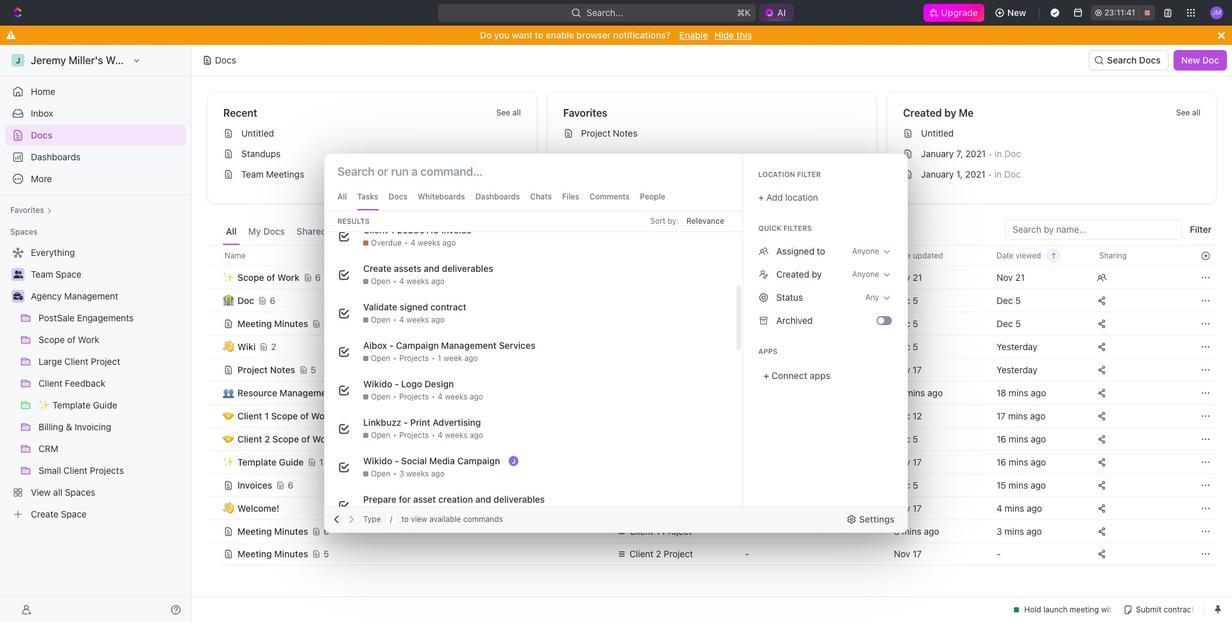 Task type: locate. For each thing, give the bounding box(es) containing it.
upgrade
[[941, 7, 978, 18]]

nov up 'settings'
[[894, 503, 910, 514]]

dec 5
[[894, 295, 918, 306], [997, 295, 1021, 306], [894, 318, 918, 329], [997, 318, 1021, 329], [894, 341, 918, 352], [894, 434, 918, 444], [894, 480, 918, 491]]

type
[[363, 515, 381, 524]]

yesterday for 5
[[997, 341, 1038, 352]]

archived
[[489, 226, 527, 237], [776, 315, 813, 326]]

untitled link for recent
[[218, 123, 531, 144]]

2 anyone from the top
[[852, 270, 879, 279]]

deliverables
[[442, 263, 493, 274], [494, 494, 545, 505]]

scope up guide
[[272, 434, 299, 444]]

+ left 'connect'
[[764, 370, 769, 381]]

agency management right business time icon
[[31, 291, 118, 302]]

1 nov 21 from the left
[[894, 272, 922, 283]]

project notes up resource
[[237, 364, 295, 375]]

standups
[[241, 148, 281, 159]]

agency management inside 'agency management' link
[[31, 291, 118, 302]]

column header
[[207, 245, 221, 266], [609, 245, 737, 266]]

2 projects from the top
[[399, 392, 429, 402]]

docs right tasks
[[389, 192, 407, 202]]

want
[[512, 30, 533, 40]]

agency management
[[31, 291, 118, 302], [630, 503, 717, 514]]

dec
[[894, 295, 910, 306], [997, 295, 1013, 306], [894, 318, 910, 329], [997, 318, 1013, 329], [894, 341, 910, 352], [894, 410, 910, 421], [894, 434, 910, 444], [894, 480, 910, 491]]

2 right wiki
[[271, 341, 277, 352]]

1 vertical spatial favorites
[[10, 205, 44, 215]]

docs
[[215, 55, 236, 65], [1139, 55, 1161, 65], [31, 130, 52, 141], [389, 192, 407, 202], [263, 226, 285, 237], [336, 410, 357, 421], [337, 434, 358, 444]]

4 open from the top
[[371, 392, 390, 402]]

agency management up client 1 project
[[630, 503, 717, 514]]

1 up client 2 project
[[656, 526, 660, 537]]

1 horizontal spatial 3 mins ago
[[997, 526, 1042, 537]]

doc
[[1203, 55, 1219, 65], [1005, 148, 1021, 159], [1004, 169, 1021, 180], [237, 295, 254, 306]]

my
[[248, 226, 261, 237]]

1 21 from the left
[[913, 272, 922, 283]]

assigned down whiteboards
[[438, 226, 477, 237]]

open up prepare
[[371, 469, 390, 479]]

signed
[[400, 302, 428, 313]]

1 vertical spatial work
[[311, 410, 333, 421]]

1 horizontal spatial untitled
[[921, 128, 954, 139]]

1 16 from the top
[[997, 434, 1006, 444]]

untitled link
[[218, 123, 531, 144], [898, 123, 1211, 144]]

scope down resource management
[[271, 410, 298, 421]]

table containing scope of work
[[207, 245, 1217, 567]]

jkkwz image
[[758, 316, 769, 326]]

hide
[[714, 30, 734, 40]]

all for created by me
[[1192, 108, 1201, 117]]

2 untitled from the left
[[921, 128, 954, 139]]

0 vertical spatial by
[[945, 107, 956, 119]]

filters
[[784, 224, 812, 232]]

open down create
[[371, 277, 390, 286]]

open for aibox
[[371, 354, 390, 363]]

3 down 'settings'
[[894, 526, 900, 537]]

2 21 from the left
[[1015, 272, 1025, 283]]

work for 1
[[311, 410, 333, 421]]

2 vertical spatial of
[[301, 434, 310, 444]]

dashboards up archived button
[[475, 192, 520, 202]]

0 vertical spatial yesterday
[[997, 341, 1038, 352]]

nov down date updated button
[[894, 272, 910, 283]]

1 vertical spatial all
[[226, 226, 237, 237]]

1 horizontal spatial all
[[338, 192, 347, 202]]

weeks
[[418, 238, 440, 248], [406, 277, 429, 286], [406, 315, 429, 325], [445, 392, 468, 402], [445, 431, 468, 440], [406, 469, 429, 479]]

2 date from the left
[[997, 251, 1014, 260]]

open for create
[[371, 277, 390, 286]]

0 horizontal spatial campaign
[[396, 340, 439, 351]]

2 untitled link from the left
[[898, 123, 1211, 144]]

nov down dec 12
[[894, 457, 910, 468]]

projects
[[399, 354, 429, 363], [399, 392, 429, 402], [399, 431, 429, 440]]

business time image
[[618, 505, 626, 512]]

0 vertical spatial assigned
[[438, 226, 477, 237]]

1 horizontal spatial all
[[1192, 108, 1201, 117]]

in
[[995, 148, 1002, 159], [995, 169, 1002, 180]]

1 horizontal spatial nov 21
[[997, 272, 1025, 283]]

0 horizontal spatial untitled link
[[218, 123, 531, 144]]

21 down date updated button
[[913, 272, 922, 283]]

and up "commands"
[[475, 494, 491, 505]]

wiki
[[237, 341, 256, 352]]

untitled down created by me
[[921, 128, 954, 139]]

2 see all button from the left
[[1171, 105, 1206, 121]]

projects down print
[[399, 431, 429, 440]]

1 horizontal spatial assigned
[[776, 246, 815, 257]]

client for client 1 scope of work docs
[[237, 410, 262, 421]]

to
[[535, 30, 543, 40], [817, 246, 825, 257], [401, 515, 409, 524]]

2 xqnvl image from the top
[[758, 293, 769, 303]]

2 down resource management button
[[373, 410, 378, 421]]

row containing wiki
[[207, 334, 1217, 360]]

xqnvl image
[[758, 246, 769, 257], [758, 293, 769, 303]]

1 xqnvl image from the top
[[758, 246, 769, 257]]

of down the my docs button
[[267, 272, 275, 283]]

of down client 1 scope of work docs
[[301, 434, 310, 444]]

aibox - campaign management services
[[363, 340, 535, 351]]

1 nov 17 from the top
[[894, 364, 922, 375]]

by left me
[[945, 107, 956, 119]]

open up linkbuzz
[[371, 392, 390, 402]]

3 minutes from the top
[[274, 549, 308, 560]]

wikido
[[363, 379, 392, 390], [363, 456, 392, 467]]

5 open from the top
[[371, 431, 390, 440]]

2 meeting minutes from the top
[[237, 526, 308, 537]]

scope of work
[[237, 272, 300, 283]]

0 horizontal spatial all
[[226, 226, 237, 237]]

0 horizontal spatial see all
[[496, 108, 521, 117]]

3 nov 17 from the top
[[894, 503, 922, 514]]

0 horizontal spatial nov 21
[[894, 272, 922, 283]]

16 for 5
[[997, 434, 1006, 444]]

january
[[921, 148, 954, 159], [921, 169, 954, 180]]

work down client 1 scope of work docs
[[312, 434, 334, 444]]

1 vertical spatial projects
[[399, 392, 429, 402]]

settings button
[[841, 510, 902, 530]]

6 for invoices
[[288, 480, 293, 491]]

4 down signed on the left of page
[[399, 315, 404, 325]]

yesterday
[[997, 341, 1038, 352], [997, 364, 1038, 375]]

8 row from the top
[[207, 403, 1217, 429]]

0 vertical spatial 2021
[[966, 148, 986, 159]]

2 2021 from the top
[[965, 169, 986, 180]]

1 yesterday from the top
[[997, 341, 1038, 352]]

asset
[[413, 494, 436, 505]]

0 horizontal spatial to
[[401, 515, 409, 524]]

1 untitled from the left
[[241, 128, 274, 139]]

created up status
[[776, 269, 809, 280]]

1 horizontal spatial and
[[475, 494, 491, 505]]

1 horizontal spatial see all
[[1176, 108, 1201, 117]]

1 vertical spatial anyone
[[852, 270, 879, 279]]

client for client 2 scope of work docs
[[237, 434, 262, 444]]

1 see from the left
[[496, 108, 510, 117]]

meeting for client 1 project
[[237, 526, 272, 537]]

projects up logo
[[399, 354, 429, 363]]

2 for client 1 scope of work docs
[[373, 410, 378, 421]]

chats
[[530, 192, 552, 202]]

to right want
[[535, 30, 543, 40]]

new inside button
[[1007, 7, 1026, 18]]

1 projects from the top
[[399, 354, 429, 363]]

see all for created by me
[[1176, 108, 1201, 117]]

1 vertical spatial •
[[988, 169, 992, 179]]

scope down name at the top of page
[[237, 272, 264, 283]]

date left "viewed"
[[997, 251, 1014, 260]]

client for client 1 project
[[630, 526, 654, 537]]

1 vertical spatial agency management
[[630, 503, 717, 514]]

see all button
[[491, 105, 526, 121], [1171, 105, 1206, 121]]

location filter
[[758, 170, 821, 178]]

minutes for client 2 project
[[274, 549, 308, 560]]

2 yesterday from the top
[[997, 364, 1038, 375]]

row containing project notes
[[207, 357, 1217, 383]]

3 meeting minutes from the top
[[237, 549, 308, 560]]

4 weeks ago down "design"
[[438, 392, 483, 402]]

dec for client 1 scope of work docs
[[894, 410, 910, 421]]

1 2021 from the top
[[966, 148, 986, 159]]

2 vertical spatial scope
[[272, 434, 299, 444]]

0 horizontal spatial favorites
[[10, 205, 44, 215]]

1 untitled link from the left
[[218, 123, 531, 144]]

0 vertical spatial wikido
[[363, 379, 392, 390]]

2 all from the left
[[1192, 108, 1201, 117]]

see all
[[496, 108, 521, 117], [1176, 108, 1201, 117]]

commands
[[463, 515, 503, 524]]

nov 21 down date viewed at the top of page
[[997, 272, 1025, 283]]

2021 right 7,
[[966, 148, 986, 159]]

nov 17 down 'settings'
[[894, 549, 922, 560]]

untitled for created by me
[[921, 128, 954, 139]]

1 horizontal spatial campaign
[[457, 456, 500, 467]]

2 3 mins ago from the left
[[997, 526, 1042, 537]]

0 horizontal spatial 17 mins ago
[[894, 387, 943, 398]]

xqnvl image for status
[[758, 293, 769, 303]]

0 horizontal spatial and
[[424, 263, 440, 274]]

17 mins ago up dec 12
[[894, 387, 943, 398]]

1 vertical spatial 2021
[[965, 169, 986, 180]]

11 row from the top
[[207, 473, 1217, 498]]

agency right business time icon
[[31, 291, 62, 302]]

projects down logo
[[399, 392, 429, 402]]

16 down 18
[[997, 434, 1006, 444]]

2 wikido from the top
[[363, 456, 392, 467]]

2 vertical spatial minutes
[[274, 549, 308, 560]]

2 minutes from the top
[[274, 526, 308, 537]]

0 vertical spatial agency
[[31, 291, 62, 302]]

1 up "overdue"
[[390, 225, 395, 236]]

open down aibox
[[371, 354, 390, 363]]

1 open from the top
[[371, 277, 390, 286]]

team meetings
[[241, 169, 304, 180]]

2 vertical spatial meeting minutes
[[237, 549, 308, 560]]

1,
[[956, 169, 963, 180]]

17 for 4 mins ago
[[913, 503, 922, 514]]

by
[[945, 107, 956, 119], [812, 269, 822, 280]]

table
[[207, 245, 1217, 567]]

0 horizontal spatial 3
[[399, 469, 404, 479]]

9 row from the top
[[207, 426, 1217, 452]]

meeting for client 2 project
[[237, 549, 272, 560]]

column header left name at the top of page
[[207, 245, 221, 266]]

1 vertical spatial scope
[[271, 410, 298, 421]]

assigned down filters
[[776, 246, 815, 257]]

team meetings link
[[218, 164, 531, 185]]

date
[[894, 251, 911, 260], [997, 251, 1014, 260]]

dashboards down the docs link
[[31, 151, 81, 162]]

client 1 project
[[630, 526, 692, 537]]

client up template
[[237, 434, 262, 444]]

to up created by
[[817, 246, 825, 257]]

settings
[[859, 514, 895, 525]]

0 vertical spatial in
[[995, 148, 1002, 159]]

scope for 1
[[271, 410, 298, 421]]

1 see all button from the left
[[491, 105, 526, 121]]

+ left "add"
[[758, 192, 764, 203]]

0 vertical spatial projects
[[399, 354, 429, 363]]

4 nov 17 from the top
[[894, 549, 922, 560]]

1 vertical spatial new
[[1181, 55, 1200, 65]]

new for new doc
[[1181, 55, 1200, 65]]

me
[[959, 107, 974, 119]]

0 horizontal spatial deliverables
[[442, 263, 493, 274]]

0 vertical spatial agency management
[[31, 291, 118, 302]]

dec 5 for invoices
[[894, 480, 918, 491]]

see for recent
[[496, 108, 510, 117]]

agency right business time image
[[630, 503, 661, 514]]

• for january 7, 2021
[[988, 149, 992, 159]]

client for client 1 20230115 invoice
[[363, 225, 388, 236]]

xqnvl image up xqnvl image
[[758, 246, 769, 257]]

1 wikido from the top
[[363, 379, 392, 390]]

1 horizontal spatial created
[[903, 107, 942, 119]]

1 vertical spatial campaign
[[457, 456, 500, 467]]

new inside button
[[1181, 55, 1200, 65]]

1 left week on the bottom
[[438, 354, 441, 363]]

date viewed
[[997, 251, 1041, 260]]

location
[[758, 170, 795, 178]]

1 january from the top
[[921, 148, 954, 159]]

doc inside button
[[1203, 55, 1219, 65]]

any
[[866, 293, 879, 302]]

2 16 from the top
[[997, 457, 1006, 468]]

4 down client 1 20230115 invoice
[[411, 238, 416, 248]]

client
[[363, 225, 388, 236], [237, 410, 262, 421], [237, 434, 262, 444], [630, 526, 654, 537], [630, 549, 654, 560]]

1 horizontal spatial notes
[[613, 128, 638, 139]]

all left tasks
[[338, 192, 347, 202]]

0 horizontal spatial agency management
[[31, 291, 118, 302]]

date for date viewed
[[997, 251, 1014, 260]]

2 meeting from the top
[[237, 526, 272, 537]]

1 vertical spatial 17 mins ago
[[997, 410, 1046, 421]]

nov 21 down date updated button
[[894, 272, 922, 283]]

1 horizontal spatial by
[[945, 107, 956, 119]]

tags
[[745, 251, 762, 260]]

sort by:
[[650, 216, 679, 226]]

agency management inside row
[[630, 503, 717, 514]]

Search or run a command… text field
[[338, 164, 495, 180]]

3 mins ago down 'settings'
[[894, 526, 939, 537]]

16 mins ago up 15 mins ago
[[997, 457, 1046, 468]]

1 all from the left
[[512, 108, 521, 117]]

4 weeks ago for 20230115
[[411, 238, 456, 248]]

1 horizontal spatial 17 mins ago
[[997, 410, 1046, 421]]

weeks down "design"
[[445, 392, 468, 402]]

2 january from the top
[[921, 169, 954, 180]]

0 horizontal spatial new
[[1007, 7, 1026, 18]]

0 vertical spatial work
[[278, 272, 300, 283]]

0 horizontal spatial 12
[[319, 457, 329, 468]]

nov up dec 12
[[894, 364, 910, 375]]

wikido for wikido - social media campaign
[[363, 456, 392, 467]]

0 horizontal spatial see all button
[[491, 105, 526, 121]]

2 see all from the left
[[1176, 108, 1201, 117]]

4 weeks ago down validate signed contract
[[399, 315, 445, 325]]

created
[[903, 107, 942, 119], [776, 269, 809, 280]]

management
[[64, 291, 118, 302], [441, 340, 497, 351], [280, 387, 335, 398], [663, 503, 717, 514]]

1 vertical spatial wikido
[[363, 456, 392, 467]]

1 row from the top
[[207, 245, 1217, 266]]

created left me
[[903, 107, 942, 119]]

• down january 7, 2021 • in doc
[[988, 169, 992, 179]]

deliverables down 'assigned' button
[[442, 263, 493, 274]]

row containing scope of work
[[207, 265, 1217, 290]]

project notes inside project notes link
[[581, 128, 638, 139]]

2 horizontal spatial 3
[[997, 526, 1002, 537]]

nov down 'settings'
[[894, 549, 910, 560]]

mins for row containing invoices
[[1009, 480, 1028, 491]]

mins
[[906, 387, 925, 398], [1009, 387, 1028, 398], [1008, 410, 1028, 421], [1009, 434, 1028, 444], [1009, 457, 1028, 468], [1009, 480, 1028, 491], [1005, 503, 1024, 514], [902, 526, 922, 537], [1005, 526, 1024, 537]]

assigned for assigned to
[[776, 246, 815, 257]]

0 vertical spatial anyone
[[852, 246, 879, 256]]

10 row from the top
[[207, 450, 1217, 475]]

of up client 2 scope of work docs
[[300, 410, 309, 421]]

1 see all from the left
[[496, 108, 521, 117]]

private button
[[335, 219, 371, 245]]

assigned inside button
[[438, 226, 477, 237]]

client down resource
[[237, 410, 262, 421]]

cell
[[207, 266, 221, 289], [609, 266, 737, 289], [207, 289, 221, 312], [207, 312, 221, 335], [207, 335, 221, 358], [207, 358, 221, 381], [609, 358, 737, 381], [207, 381, 221, 404], [609, 381, 737, 404], [207, 404, 221, 427], [609, 404, 737, 427], [207, 427, 221, 451], [609, 427, 737, 451], [207, 451, 221, 474], [609, 451, 737, 474], [207, 474, 221, 497], [609, 474, 737, 497], [207, 497, 221, 520], [207, 520, 221, 543], [207, 543, 221, 566]]

1 vertical spatial in
[[995, 169, 1002, 180]]

dec for invoices
[[894, 480, 910, 491]]

validate
[[363, 302, 397, 313]]

5 row from the top
[[207, 334, 1217, 360]]

0 vertical spatial •
[[988, 149, 992, 159]]

3 open from the top
[[371, 354, 390, 363]]

2 horizontal spatial to
[[817, 246, 825, 257]]

by down assigned to
[[812, 269, 822, 280]]

2021 for january 7, 2021
[[966, 148, 986, 159]]

jeremy miller, , element
[[509, 456, 519, 467]]

row
[[207, 245, 1217, 266], [207, 265, 1217, 290], [207, 288, 1217, 314], [207, 311, 1217, 337], [207, 334, 1217, 360], [207, 357, 1217, 383], [207, 381, 1217, 405], [207, 403, 1217, 429], [207, 426, 1217, 452], [207, 450, 1217, 475], [207, 473, 1217, 498], [207, 497, 1217, 520], [207, 519, 1217, 545], [207, 542, 1217, 567]]

0 vertical spatial 12
[[913, 410, 922, 421]]

overdue
[[371, 238, 402, 248]]

17
[[913, 364, 922, 375], [894, 387, 903, 398], [997, 410, 1006, 421], [913, 457, 922, 468], [913, 503, 922, 514], [913, 549, 922, 560]]

row containing doc
[[207, 288, 1217, 314]]

1 vertical spatial dashboards
[[475, 192, 520, 202]]

3 mins ago down 4 mins ago
[[997, 526, 1042, 537]]

2 vertical spatial to
[[401, 515, 409, 524]]

1 vertical spatial to
[[817, 246, 825, 257]]

• inside january 1, 2021 • in doc
[[988, 169, 992, 179]]

0 horizontal spatial all
[[512, 108, 521, 117]]

open down linkbuzz
[[371, 431, 390, 440]]

archived down status
[[776, 315, 813, 326]]

2 see from the left
[[1176, 108, 1190, 117]]

• up january 1, 2021 • in doc
[[988, 149, 992, 159]]

by for created by me
[[945, 107, 956, 119]]

anyone for created by
[[852, 270, 879, 279]]

nov 17 for -
[[894, 549, 922, 560]]

in for january 7, 2021
[[995, 148, 1002, 159]]

untitled
[[241, 128, 274, 139], [921, 128, 954, 139]]

1 vertical spatial january
[[921, 169, 954, 180]]

1 vertical spatial created
[[776, 269, 809, 280]]

dec 12
[[894, 410, 922, 421]]

2 row from the top
[[207, 265, 1217, 290]]

1 horizontal spatial column header
[[609, 245, 737, 266]]

this
[[736, 30, 752, 40]]

0 vertical spatial +
[[758, 192, 764, 203]]

4 weeks ago for and
[[399, 277, 445, 286]]

12 row from the top
[[207, 497, 1217, 520]]

wikido left logo
[[363, 379, 392, 390]]

1 vertical spatial xqnvl image
[[758, 293, 769, 303]]

anyone for assigned to
[[852, 246, 879, 256]]

4 down the advertising
[[438, 431, 443, 440]]

work up client 2 scope of work docs
[[311, 410, 333, 421]]

0 horizontal spatial dashboards
[[31, 151, 81, 162]]

0 vertical spatial project notes
[[581, 128, 638, 139]]

3 weeks ago
[[399, 469, 445, 479]]

+ for + connect apps
[[764, 370, 769, 381]]

1 vertical spatial assigned
[[776, 246, 815, 257]]

1 for client 1 project
[[656, 526, 660, 537]]

print
[[410, 417, 430, 428]]

in down january 7, 2021 • in doc
[[995, 169, 1002, 180]]

0 vertical spatial created
[[903, 107, 942, 119]]

january left the 1, at the right top
[[921, 169, 954, 180]]

1 date from the left
[[894, 251, 911, 260]]

tasks
[[357, 192, 378, 202]]

recent
[[223, 107, 257, 119]]

0 horizontal spatial notes
[[270, 364, 295, 375]]

work down the my docs button
[[278, 272, 300, 283]]

0 vertical spatial favorites
[[563, 107, 608, 119]]

• for january 1, 2021
[[988, 169, 992, 179]]

all for recent
[[512, 108, 521, 117]]

and
[[424, 263, 440, 274], [475, 494, 491, 505]]

untitled for recent
[[241, 128, 274, 139]]

favorites
[[563, 107, 608, 119], [10, 205, 44, 215]]

6 row from the top
[[207, 357, 1217, 383]]

nov 17 up 'settings'
[[894, 503, 922, 514]]

of for 2
[[301, 434, 310, 444]]

1 vertical spatial meeting minutes
[[237, 526, 308, 537]]

3 projects from the top
[[399, 431, 429, 440]]

meeting minutes for client 1 project
[[237, 526, 308, 537]]

16 mins ago for 17
[[997, 457, 1046, 468]]

j
[[512, 458, 516, 465]]

sort
[[650, 216, 666, 226]]

favorites button
[[5, 203, 57, 218]]

1 16 mins ago from the top
[[997, 434, 1046, 444]]

nov for 16 mins ago
[[894, 457, 910, 468]]

whiteboards
[[418, 192, 465, 202]]

4 weeks ago down create assets and deliverables
[[399, 277, 445, 286]]

1 horizontal spatial project notes
[[581, 128, 638, 139]]

0 vertical spatial meeting minutes
[[237, 318, 308, 329]]

docs down client 1 scope of work docs
[[337, 434, 358, 444]]

weeks down social
[[406, 469, 429, 479]]

1 horizontal spatial new
[[1181, 55, 1200, 65]]

6 for meeting minutes
[[324, 526, 329, 537]]

resource management button
[[223, 382, 601, 405]]

2 16 mins ago from the top
[[997, 457, 1046, 468]]

21 down date viewed at the top of page
[[1015, 272, 1025, 283]]

and right assets on the left of page
[[424, 263, 440, 274]]

agency
[[31, 291, 62, 302], [630, 503, 661, 514]]

0 vertical spatial 16 mins ago
[[997, 434, 1046, 444]]

0 vertical spatial 17 mins ago
[[894, 387, 943, 398]]

projects for logo
[[399, 392, 429, 402]]

0 vertical spatial meeting
[[237, 318, 272, 329]]

client up "overdue"
[[363, 225, 388, 236]]

date left updated
[[894, 251, 911, 260]]

in up january 1, 2021 • in doc
[[995, 148, 1002, 159]]

nov for yesterday
[[894, 364, 910, 375]]

6 for scope of work
[[315, 272, 321, 283]]

open
[[371, 277, 390, 286], [371, 315, 390, 325], [371, 354, 390, 363], [371, 392, 390, 402], [371, 431, 390, 440], [371, 469, 390, 479]]

Search by name... text field
[[1013, 220, 1175, 239]]

meeting minutes for client 2 project
[[237, 549, 308, 560]]

all left my
[[226, 226, 237, 237]]

3 meeting from the top
[[237, 549, 272, 560]]

project
[[581, 128, 611, 139], [237, 364, 268, 375], [662, 526, 692, 537], [664, 549, 693, 560]]

client down client 1 project
[[630, 549, 654, 560]]

search...
[[587, 7, 623, 18]]

0 vertical spatial archived
[[489, 226, 527, 237]]

1 anyone from the top
[[852, 246, 879, 256]]

1 horizontal spatial agency
[[630, 503, 661, 514]]

new right upgrade
[[1007, 7, 1026, 18]]

1 vertical spatial agency
[[630, 503, 661, 514]]

1 vertical spatial by
[[812, 269, 822, 280]]

tab list
[[223, 219, 530, 245]]

• inside january 7, 2021 • in doc
[[988, 149, 992, 159]]

mins for row containing client 1 scope of work docs
[[1008, 410, 1028, 421]]

2 vertical spatial work
[[312, 434, 334, 444]]

0 horizontal spatial see
[[496, 108, 510, 117]]

0 vertical spatial january
[[921, 148, 954, 159]]

tab list containing all
[[223, 219, 530, 245]]

2 vertical spatial projects
[[399, 431, 429, 440]]

0 horizontal spatial project notes
[[237, 364, 295, 375]]

all
[[512, 108, 521, 117], [1192, 108, 1201, 117]]

0 vertical spatial 16
[[997, 434, 1006, 444]]

filter
[[797, 170, 821, 178]]

2 nov 17 from the top
[[894, 457, 922, 468]]

3 row from the top
[[207, 288, 1217, 314]]

7 row from the top
[[207, 381, 1217, 405]]

new doc
[[1181, 55, 1219, 65]]

enable
[[546, 30, 574, 40]]

2 open from the top
[[371, 315, 390, 325]]

3 down social
[[399, 469, 404, 479]]



Task type: vqa. For each thing, say whether or not it's contained in the screenshot.
January 1, 2021 January
yes



Task type: describe. For each thing, give the bounding box(es) containing it.
mins for 2nd row from the bottom
[[1005, 526, 1024, 537]]

mins for row containing template guide
[[1009, 457, 1028, 468]]

untitled link for created by me
[[898, 123, 1211, 144]]

team
[[241, 169, 264, 180]]

4 down assets on the left of page
[[399, 277, 404, 286]]

welcome! button
[[223, 497, 601, 520]]

17 for 16 mins ago
[[913, 457, 922, 468]]

search docs button
[[1089, 50, 1169, 71]]

1 vertical spatial 12
[[319, 457, 329, 468]]

management inside resource management button
[[280, 387, 335, 398]]

assigned button
[[435, 219, 481, 245]]

2 nov 21 from the left
[[997, 272, 1025, 283]]

date updated
[[894, 251, 943, 260]]

docs right search
[[1139, 55, 1161, 65]]

mins for row containing welcome!
[[1005, 503, 1024, 514]]

january for january 1, 2021
[[921, 169, 954, 180]]

dec for meeting minutes
[[894, 318, 910, 329]]

social
[[401, 456, 427, 467]]

you
[[494, 30, 510, 40]]

4 row from the top
[[207, 311, 1217, 337]]

0 vertical spatial deliverables
[[442, 263, 493, 274]]

+ for + add location
[[758, 192, 764, 203]]

+ connect apps
[[764, 370, 831, 381]]

yesterday for 17
[[997, 364, 1038, 375]]

files
[[562, 192, 579, 202]]

created for created by
[[776, 269, 809, 280]]

standups link
[[218, 144, 531, 164]]

agency inside sidebar "navigation"
[[31, 291, 62, 302]]

view
[[411, 515, 427, 524]]

0 vertical spatial campaign
[[396, 340, 439, 351]]

1 horizontal spatial to
[[535, 30, 543, 40]]

agency management link
[[31, 286, 184, 307]]

weeks down validate signed contract
[[406, 315, 429, 325]]

apps
[[758, 347, 778, 356]]

1 column header from the left
[[207, 245, 221, 266]]

weeks down assets on the left of page
[[406, 277, 429, 286]]

6 open from the top
[[371, 469, 390, 479]]

all inside button
[[226, 226, 237, 237]]

private
[[338, 226, 368, 237]]

create assets and deliverables
[[363, 263, 493, 274]]

search
[[1107, 55, 1137, 65]]

⌘k
[[737, 7, 751, 18]]

wikido - logo design
[[363, 379, 454, 390]]

open for wikido
[[371, 392, 390, 402]]

week
[[443, 354, 462, 363]]

my docs button
[[245, 219, 288, 245]]

management inside 'agency management' link
[[64, 291, 118, 302]]

assigned for assigned
[[438, 226, 477, 237]]

mins for row containing client 2 scope of work docs
[[1009, 434, 1028, 444]]

docs left linkbuzz
[[336, 410, 357, 421]]

name
[[225, 251, 246, 260]]

nov for -
[[894, 549, 910, 560]]

viewed
[[1016, 251, 1041, 260]]

dec 5 for wiki
[[894, 341, 918, 352]]

0 vertical spatial scope
[[237, 272, 264, 283]]

dashboards link
[[5, 147, 186, 168]]

18
[[997, 387, 1006, 398]]

assets
[[394, 263, 421, 274]]

docs up the recent
[[215, 55, 236, 65]]

by for created by
[[812, 269, 822, 280]]

contract
[[431, 302, 466, 313]]

minutes for client 1 project
[[274, 526, 308, 537]]

client 1 scope of work docs
[[237, 410, 357, 421]]

2 column header from the left
[[609, 245, 737, 266]]

project notes link
[[558, 123, 871, 144]]

15 mins ago
[[997, 480, 1046, 491]]

xqnvl image for assigned to
[[758, 246, 769, 257]]

notes inside row
[[270, 364, 295, 375]]

1 horizontal spatial favorites
[[563, 107, 608, 119]]

prepare for asset creation and deliverables link
[[325, 487, 742, 526]]

projects for campaign
[[399, 354, 429, 363]]

client for client 2 project
[[630, 549, 654, 560]]

for
[[399, 494, 411, 505]]

weeks down the advertising
[[445, 431, 468, 440]]

2021 for january 1, 2021
[[965, 169, 986, 180]]

dec 5 for doc
[[894, 295, 918, 306]]

do
[[480, 30, 492, 40]]

january 1, 2021 • in doc
[[921, 169, 1021, 180]]

nov for 4 mins ago
[[894, 503, 910, 514]]

linkbuzz
[[363, 417, 401, 428]]

business time image
[[13, 293, 23, 300]]

quick filters
[[758, 224, 812, 232]]

2 for client 2 scope of work docs
[[374, 434, 379, 444]]

see all button for recent
[[491, 105, 526, 121]]

2 down client 1 project
[[656, 549, 661, 560]]

creation
[[438, 494, 473, 505]]

1 horizontal spatial 3
[[894, 526, 900, 537]]

favorites inside button
[[10, 205, 44, 215]]

see for created by me
[[1176, 108, 1190, 117]]

2 up template guide
[[265, 434, 270, 444]]

weeks down 20230115
[[418, 238, 440, 248]]

scope for 2
[[272, 434, 299, 444]]

date for date updated
[[894, 251, 911, 260]]

validate signed contract
[[363, 302, 466, 313]]

of for 1
[[300, 410, 309, 421]]

open for linkbuzz
[[371, 431, 390, 440]]

row containing name
[[207, 245, 1217, 266]]

created by
[[776, 269, 822, 280]]

apps
[[810, 370, 831, 381]]

created by me
[[903, 107, 974, 119]]

15
[[997, 480, 1006, 491]]

2 for wiki
[[271, 341, 277, 352]]

see all for recent
[[496, 108, 521, 117]]

1 for client 1 scope of work docs
[[265, 410, 269, 421]]

create
[[363, 263, 392, 274]]

by:
[[668, 216, 679, 226]]

sharing
[[1099, 251, 1127, 260]]

advertising
[[433, 417, 481, 428]]

doc inside row
[[237, 295, 254, 306]]

0 vertical spatial and
[[424, 263, 440, 274]]

meetings
[[266, 169, 304, 180]]

nov 17 for yesterday
[[894, 364, 922, 375]]

agency inside row
[[630, 503, 661, 514]]

my docs
[[248, 226, 285, 237]]

20230115
[[397, 225, 439, 236]]

1 week ago
[[438, 354, 478, 363]]

location
[[785, 192, 818, 203]]

dec 5 for client 2 scope of work docs
[[894, 434, 918, 444]]

date viewed button
[[989, 246, 1061, 266]]

updated
[[913, 251, 943, 260]]

new for new
[[1007, 7, 1026, 18]]

connect
[[772, 370, 808, 381]]

template guide
[[237, 457, 304, 468]]

assigned to
[[776, 246, 825, 257]]

notifications?
[[613, 30, 671, 40]]

invoices
[[237, 480, 272, 491]]

dec for client 2 scope of work docs
[[894, 434, 910, 444]]

row containing welcome!
[[207, 497, 1217, 520]]

row containing client 2 scope of work docs
[[207, 426, 1217, 452]]

january for january 7, 2021
[[921, 148, 954, 159]]

row containing template guide
[[207, 450, 1217, 475]]

projects for print
[[399, 431, 429, 440]]

dec for wiki
[[894, 341, 910, 352]]

project notes inside row
[[237, 364, 295, 375]]

1 horizontal spatial dashboards
[[475, 192, 520, 202]]

design
[[425, 379, 454, 390]]

relevance
[[686, 216, 724, 226]]

1 meeting from the top
[[237, 318, 272, 329]]

in for january 1, 2021
[[995, 169, 1002, 180]]

7,
[[956, 148, 963, 159]]

1 for client 1 20230115 invoice
[[390, 225, 395, 236]]

open for validate
[[371, 315, 390, 325]]

dec for doc
[[894, 295, 910, 306]]

16 mins ago for 5
[[997, 434, 1046, 444]]

template
[[237, 457, 277, 468]]

wikido for wikido - logo design
[[363, 379, 392, 390]]

nov 17 for 16 mins ago
[[894, 457, 922, 468]]

18 mins ago
[[997, 387, 1046, 398]]

row containing resource management
[[207, 381, 1217, 405]]

resource
[[237, 387, 277, 398]]

14 row from the top
[[207, 542, 1217, 567]]

dashboards inside dashboards link
[[31, 151, 81, 162]]

work for 2
[[312, 434, 334, 444]]

1 horizontal spatial deliverables
[[494, 494, 545, 505]]

1 3 mins ago from the left
[[894, 526, 939, 537]]

prepare for asset creation and deliverables
[[363, 494, 545, 505]]

docs link
[[5, 125, 186, 146]]

created for created by me
[[903, 107, 942, 119]]

to view available commands
[[401, 515, 503, 524]]

services
[[499, 340, 535, 351]]

/
[[390, 515, 392, 524]]

4 inside table
[[997, 503, 1002, 514]]

nov down date viewed at the top of page
[[997, 272, 1013, 283]]

23:11:41 button
[[1091, 5, 1155, 21]]

1 minutes from the top
[[274, 318, 308, 329]]

spaces
[[10, 227, 37, 237]]

quick
[[758, 224, 782, 232]]

see all button for created by me
[[1171, 105, 1206, 121]]

nov for nov 21
[[894, 272, 910, 283]]

docs inside sidebar "navigation"
[[31, 130, 52, 141]]

4 down "design"
[[438, 392, 443, 402]]

mins for row containing resource management
[[1009, 387, 1028, 398]]

0 vertical spatial of
[[267, 272, 275, 283]]

xqnvl image
[[758, 270, 769, 280]]

inbox
[[31, 108, 53, 119]]

row containing client 1 scope of work docs
[[207, 403, 1217, 429]]

1 vertical spatial archived
[[776, 315, 813, 326]]

logo
[[401, 379, 422, 390]]

4 weeks ago down the advertising
[[438, 431, 483, 440]]

dec 5 for meeting minutes
[[894, 318, 918, 329]]

row containing invoices
[[207, 473, 1217, 498]]

archived button
[[486, 219, 530, 245]]

browser
[[577, 30, 611, 40]]

6 for doc
[[270, 295, 275, 306]]

sidebar navigation
[[0, 45, 192, 623]]

enable
[[679, 30, 708, 40]]

17 for -
[[913, 549, 922, 560]]

1 vertical spatial and
[[475, 494, 491, 505]]

13 row from the top
[[207, 519, 1217, 545]]

1 meeting minutes from the top
[[237, 318, 308, 329]]

archived inside button
[[489, 226, 527, 237]]

0 vertical spatial all
[[338, 192, 347, 202]]

media
[[429, 456, 455, 467]]

shared
[[297, 226, 327, 237]]

docs right my
[[263, 226, 285, 237]]

17 for yesterday
[[913, 364, 922, 375]]

4 weeks ago for contract
[[399, 315, 445, 325]]



